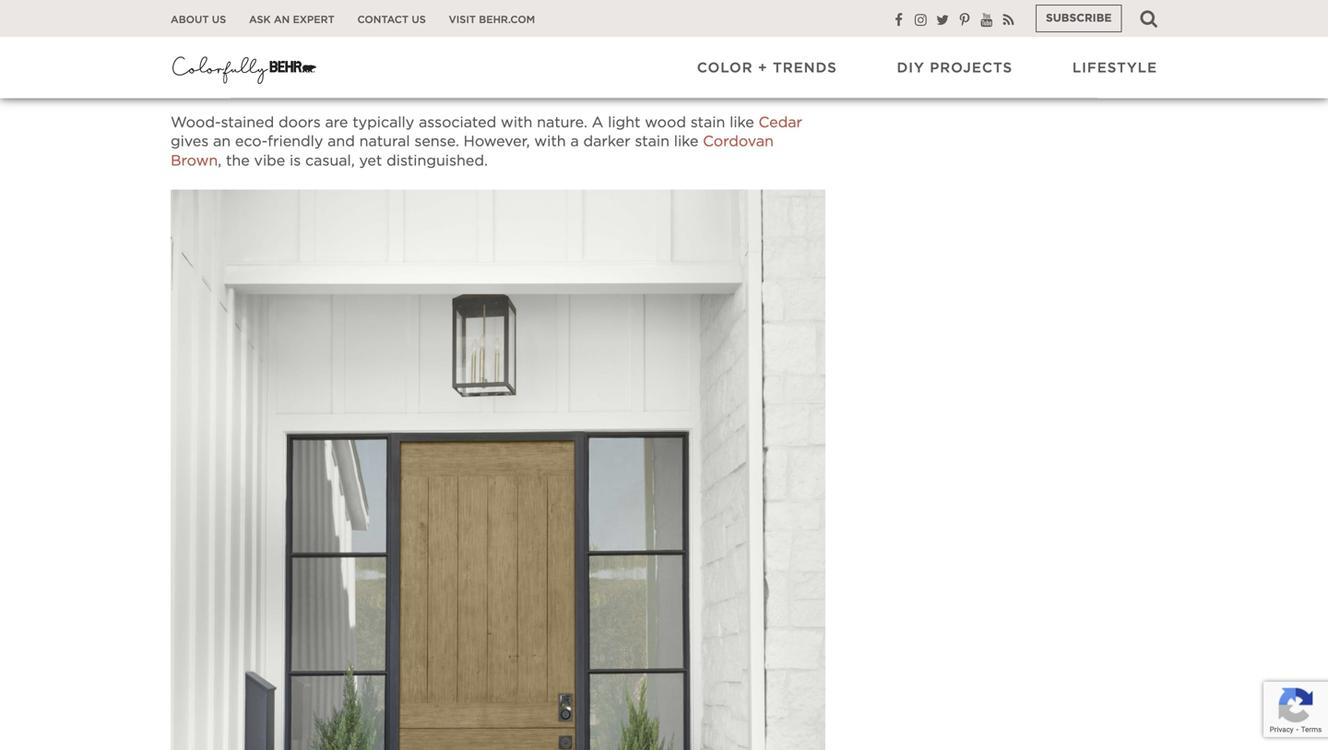 Task type: describe. For each thing, give the bounding box(es) containing it.
typically
[[353, 115, 415, 130]]

brown
[[171, 154, 218, 168]]

casual,
[[305, 154, 355, 168]]

dark
[[260, 78, 294, 92]]

everglade
[[299, 78, 372, 92]]

darker
[[584, 134, 631, 149]]

color
[[697, 61, 754, 75]]

natural
[[360, 134, 410, 149]]

1 vertical spatial stain
[[635, 134, 670, 149]]

cordovan
[[703, 134, 774, 149]]

door color: dark everglade
[[171, 78, 372, 92]]

1 horizontal spatial an
[[274, 15, 290, 25]]

yet
[[359, 154, 382, 168]]

lifestyle link
[[1073, 59, 1158, 77]]

about
[[171, 15, 209, 25]]

color + trends link
[[697, 59, 838, 77]]

diy projects link
[[897, 59, 1013, 77]]

diy projects
[[897, 61, 1013, 75]]

color:
[[212, 78, 255, 92]]

door
[[171, 78, 207, 92]]

cordovan brown link
[[171, 134, 774, 168]]

the
[[226, 154, 250, 168]]

visit behr.com link
[[449, 13, 535, 27]]

wood-stained doors are typically associated with nature. a light wood stain like cedar gives an eco-friendly and natural sense. however, with a darker stain like
[[171, 115, 803, 149]]

however,
[[464, 134, 530, 149]]

vibe
[[254, 154, 285, 168]]

,
[[218, 154, 222, 168]]

lifestyle
[[1073, 61, 1158, 75]]

sense.
[[415, 134, 459, 149]]

0 vertical spatial with
[[501, 115, 533, 130]]

is
[[290, 154, 301, 168]]

0 vertical spatial stain
[[691, 115, 726, 130]]

are
[[325, 115, 348, 130]]

wood-
[[171, 115, 221, 130]]

colorfully behr image
[[171, 51, 318, 87]]

friendly
[[268, 134, 323, 149]]

gives
[[171, 134, 209, 149]]

about us
[[171, 15, 226, 25]]

behr.com
[[479, 15, 535, 25]]

+
[[759, 61, 768, 75]]

visit
[[449, 15, 476, 25]]

associated
[[419, 115, 497, 130]]

search image
[[1141, 9, 1158, 28]]

, the vibe is casual, yet distinguished.
[[218, 154, 488, 168]]



Task type: vqa. For each thing, say whether or not it's contained in the screenshot.
everyone
no



Task type: locate. For each thing, give the bounding box(es) containing it.
0 horizontal spatial stain
[[635, 134, 670, 149]]

diy
[[897, 61, 925, 75]]

doors
[[279, 115, 321, 130]]

eco-
[[235, 134, 268, 149]]

an
[[274, 15, 290, 25], [213, 134, 231, 149]]

an inside wood-stained doors are typically associated with nature. a light wood stain like cedar gives an eco-friendly and natural sense. however, with a darker stain like
[[213, 134, 231, 149]]

an up ,
[[213, 134, 231, 149]]

a home showing the front door painted in a dark green hue. image
[[171, 0, 826, 57]]

a home showing the front door stained in a light wood color. image
[[171, 189, 826, 750]]

stained
[[221, 115, 274, 130]]

us for contact us
[[412, 15, 426, 25]]

with down nature. on the left top of page
[[535, 134, 566, 149]]

about us link
[[171, 13, 226, 27]]

stain
[[691, 115, 726, 130], [635, 134, 670, 149]]

expert
[[293, 15, 335, 25]]

us right about
[[212, 15, 226, 25]]

contact
[[358, 15, 409, 25]]

a
[[592, 115, 604, 130]]

color + trends
[[697, 61, 838, 75]]

visit behr.com
[[449, 15, 535, 25]]

nature.
[[537, 115, 588, 130]]

like up cordovan
[[730, 115, 755, 130]]

us for about us
[[212, 15, 226, 25]]

wood
[[645, 115, 687, 130]]

subscribe link
[[1036, 5, 1123, 32]]

cedar link
[[759, 115, 803, 130]]

1 vertical spatial an
[[213, 134, 231, 149]]

light
[[608, 115, 641, 130]]

subscribe
[[1047, 13, 1112, 24]]

ask
[[249, 15, 271, 25]]

like
[[730, 115, 755, 130], [674, 134, 699, 149]]

ask an expert
[[249, 15, 335, 25]]

ask an expert link
[[249, 13, 335, 27]]

like down wood
[[674, 134, 699, 149]]

us right contact
[[412, 15, 426, 25]]

1 horizontal spatial stain
[[691, 115, 726, 130]]

1 vertical spatial with
[[535, 134, 566, 149]]

0 horizontal spatial us
[[212, 15, 226, 25]]

projects
[[930, 61, 1013, 75]]

distinguished.
[[387, 154, 488, 168]]

1 horizontal spatial us
[[412, 15, 426, 25]]

1 horizontal spatial like
[[730, 115, 755, 130]]

trends
[[773, 61, 838, 75]]

an right ask
[[274, 15, 290, 25]]

with up the however,
[[501, 115, 533, 130]]

stain up cordovan
[[691, 115, 726, 130]]

1 horizontal spatial with
[[535, 134, 566, 149]]

1 us from the left
[[212, 15, 226, 25]]

0 horizontal spatial like
[[674, 134, 699, 149]]

contact us link
[[358, 13, 426, 27]]

0 vertical spatial an
[[274, 15, 290, 25]]

stain down wood
[[635, 134, 670, 149]]

1 vertical spatial like
[[674, 134, 699, 149]]

with
[[501, 115, 533, 130], [535, 134, 566, 149]]

cordovan brown
[[171, 134, 774, 168]]

and
[[328, 134, 355, 149]]

a
[[571, 134, 579, 149]]

0 vertical spatial like
[[730, 115, 755, 130]]

0 horizontal spatial an
[[213, 134, 231, 149]]

us
[[212, 15, 226, 25], [412, 15, 426, 25]]

contact us
[[358, 15, 426, 25]]

2 us from the left
[[412, 15, 426, 25]]

0 horizontal spatial with
[[501, 115, 533, 130]]

cedar
[[759, 115, 803, 130]]



